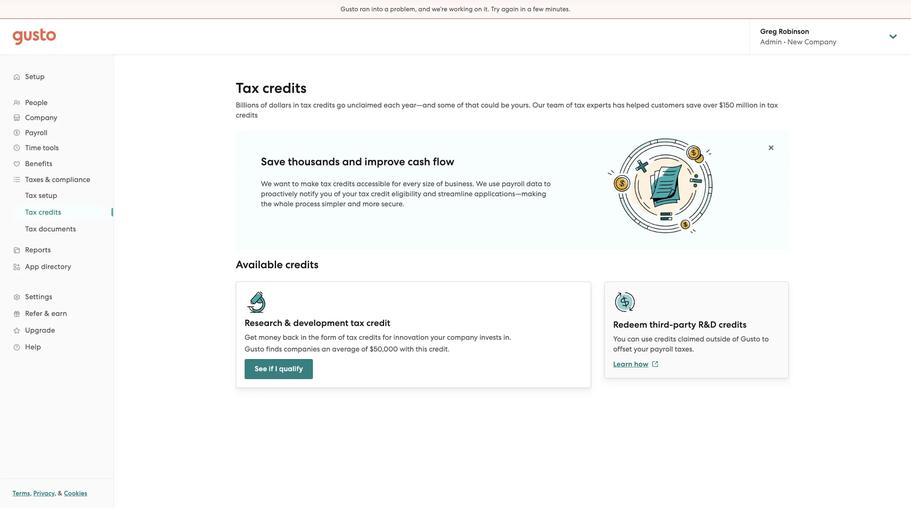 Task type: locate. For each thing, give the bounding box(es) containing it.
of inside you can use credits claimed outside of gusto to offset your payroll taxes.
[[733, 335, 739, 343]]

reports link
[[8, 243, 105, 258]]

1 vertical spatial the
[[309, 333, 319, 342]]

tax for tax credits
[[25, 208, 37, 217]]

1 vertical spatial use
[[642, 335, 653, 343]]

tax inside tax credits billions of dollars in tax credits go unclaimed each year—and some of that could be yours. our team of tax experts has helped customers save over $150 million in tax credits
[[236, 80, 259, 97]]

& inside dropdown button
[[45, 176, 50, 184]]

save thousands and improve cash flow
[[261, 155, 455, 168]]

0 vertical spatial for
[[392, 180, 401, 188]]

list
[[0, 95, 113, 356], [0, 187, 113, 238]]

app directory
[[25, 263, 71, 271]]

1 horizontal spatial gusto
[[341, 5, 358, 13]]

2 , from the left
[[55, 490, 56, 498]]

to
[[292, 180, 299, 188], [544, 180, 551, 188], [762, 335, 769, 343]]

tax down taxes
[[25, 192, 37, 200]]

the down "proactively"
[[261, 200, 272, 208]]

third-
[[650, 320, 673, 330]]

1 vertical spatial payroll
[[650, 345, 673, 354]]

if
[[269, 365, 274, 374]]

tax credits
[[25, 208, 61, 217]]

use up applications—making
[[489, 180, 500, 188]]

2 horizontal spatial gusto
[[741, 335, 761, 343]]

0 horizontal spatial we
[[261, 180, 272, 188]]

an
[[322, 345, 331, 354]]

innovation
[[394, 333, 429, 342]]

1 horizontal spatial ,
[[55, 490, 56, 498]]

save
[[687, 101, 702, 109]]

for inside get money back in the form of tax credits for innovation your company invests in. gusto finds companies an average of $50,000 with this credit.
[[383, 333, 392, 342]]

for up $50,000 at the left bottom
[[383, 333, 392, 342]]

use right can
[[642, 335, 653, 343]]

each
[[384, 101, 400, 109]]

tax for tax documents
[[25, 225, 37, 233]]

gusto down get
[[245, 345, 264, 354]]

gusto
[[341, 5, 358, 13], [741, 335, 761, 343], [245, 345, 264, 354]]

2 vertical spatial your
[[634, 345, 649, 354]]

over
[[703, 101, 718, 109]]

accessible
[[357, 180, 390, 188]]

we left want
[[261, 180, 272, 188]]

2 a from the left
[[528, 5, 532, 13]]

credit down accessible
[[371, 190, 390, 198]]

of right size
[[436, 180, 443, 188]]

, left privacy link
[[30, 490, 32, 498]]

tax down tax credits
[[25, 225, 37, 233]]

flow
[[433, 155, 455, 168]]

refer & earn link
[[8, 306, 105, 321]]

& up back at the left of the page
[[285, 318, 291, 329]]

some
[[438, 101, 455, 109]]

setup
[[25, 73, 45, 81]]

in right dollars
[[293, 101, 299, 109]]

& inside 'link'
[[44, 310, 49, 318]]

streamline
[[438, 190, 473, 198]]

party
[[673, 320, 697, 330]]

& right taxes
[[45, 176, 50, 184]]

1 horizontal spatial use
[[642, 335, 653, 343]]

to inside you can use credits claimed outside of gusto to offset your payroll taxes.
[[762, 335, 769, 343]]

1 horizontal spatial we
[[476, 180, 487, 188]]

cookies
[[64, 490, 87, 498]]

payroll inside "we want to make tax credits accessible for every size of business. we use payroll data to proactively notify you of your tax credit eligibility and streamline applications—making the whole process simpler and more secure."
[[502, 180, 525, 188]]

0 vertical spatial your
[[342, 190, 357, 198]]

tax inside get money back in the form of tax credits for innovation your company invests in. gusto finds companies an average of $50,000 with this credit.
[[347, 333, 357, 342]]

1 vertical spatial for
[[383, 333, 392, 342]]

invests
[[480, 333, 502, 342]]

more
[[363, 200, 380, 208]]

& left earn
[[44, 310, 49, 318]]

want
[[274, 180, 290, 188]]

use inside you can use credits claimed outside of gusto to offset your payroll taxes.
[[642, 335, 653, 343]]

0 vertical spatial company
[[805, 38, 837, 46]]

0 horizontal spatial the
[[261, 200, 272, 208]]

,
[[30, 490, 32, 498], [55, 490, 56, 498]]

people button
[[8, 95, 105, 110]]

settings
[[25, 293, 52, 301]]

credits inside get money back in the form of tax credits for innovation your company invests in. gusto finds companies an average of $50,000 with this credit.
[[359, 333, 381, 342]]

of left dollars
[[261, 101, 267, 109]]

company right "new"
[[805, 38, 837, 46]]

we right business.
[[476, 180, 487, 188]]

a left few
[[528, 5, 532, 13]]

we
[[261, 180, 272, 188], [476, 180, 487, 188]]

1 vertical spatial credit
[[367, 318, 391, 329]]

of right outside
[[733, 335, 739, 343]]

million
[[736, 101, 758, 109]]

admin
[[761, 38, 782, 46]]

company
[[447, 333, 478, 342]]

refer & earn
[[25, 310, 67, 318]]

for inside "we want to make tax credits accessible for every size of business. we use payroll data to proactively notify you of your tax credit eligibility and streamline applications—making the whole process simpler and more secure."
[[392, 180, 401, 188]]

tax inside "link"
[[25, 192, 37, 200]]

tax
[[301, 101, 311, 109], [575, 101, 585, 109], [768, 101, 778, 109], [321, 180, 331, 188], [359, 190, 369, 198], [351, 318, 364, 329], [347, 333, 357, 342]]

1 list from the top
[[0, 95, 113, 356]]

2 we from the left
[[476, 180, 487, 188]]

1 horizontal spatial the
[[309, 333, 319, 342]]

and up accessible
[[342, 155, 362, 168]]

payroll left the taxes.
[[650, 345, 673, 354]]

credit inside "we want to make tax credits accessible for every size of business. we use payroll data to proactively notify you of your tax credit eligibility and streamline applications—making the whole process simpler and more secure."
[[371, 190, 390, 198]]

tax for tax credits billions of dollars in tax credits go unclaimed each year—and some of that could be yours. our team of tax experts has helped customers save over $150 million in tax credits
[[236, 80, 259, 97]]

1 vertical spatial gusto
[[741, 335, 761, 343]]

0 horizontal spatial use
[[489, 180, 500, 188]]

taxes
[[25, 176, 43, 184]]

a right into
[[385, 5, 389, 13]]

1 horizontal spatial a
[[528, 5, 532, 13]]

customers
[[651, 101, 685, 109]]

your up simpler
[[342, 190, 357, 198]]

0 vertical spatial the
[[261, 200, 272, 208]]

for
[[392, 180, 401, 188], [383, 333, 392, 342]]

0 horizontal spatial your
[[342, 190, 357, 198]]

the inside "we want to make tax credits accessible for every size of business. we use payroll data to proactively notify you of your tax credit eligibility and streamline applications—making the whole process simpler and more secure."
[[261, 200, 272, 208]]

greg
[[761, 27, 777, 36]]

of right average
[[361, 345, 368, 354]]

taxes & compliance button
[[8, 172, 105, 187]]

qualify
[[279, 365, 303, 374]]

in up companies
[[301, 333, 307, 342]]

1 horizontal spatial company
[[805, 38, 837, 46]]

gusto inside you can use credits claimed outside of gusto to offset your payroll taxes.
[[741, 335, 761, 343]]

1 vertical spatial company
[[25, 114, 57, 122]]

use
[[489, 180, 500, 188], [642, 335, 653, 343]]

can
[[628, 335, 640, 343]]

documents
[[39, 225, 76, 233]]

2 list from the top
[[0, 187, 113, 238]]

tax
[[236, 80, 259, 97], [25, 192, 37, 200], [25, 208, 37, 217], [25, 225, 37, 233]]

gusto right outside
[[741, 335, 761, 343]]

your up the credit.
[[431, 333, 445, 342]]

credit
[[371, 190, 390, 198], [367, 318, 391, 329]]

available credits
[[236, 258, 319, 271]]

payroll up applications—making
[[502, 180, 525, 188]]

in
[[521, 5, 526, 13], [293, 101, 299, 109], [760, 101, 766, 109], [301, 333, 307, 342]]

proactively
[[261, 190, 298, 198]]

the down research & development tax credit at the left bottom of the page
[[309, 333, 319, 342]]

for up the eligibility
[[392, 180, 401, 188]]

offset
[[614, 345, 632, 354]]

learn how link
[[614, 360, 659, 369]]

cookies button
[[64, 489, 87, 499]]

improve
[[365, 155, 405, 168]]

of right "team"
[[566, 101, 573, 109]]

1 horizontal spatial payroll
[[650, 345, 673, 354]]

2 horizontal spatial to
[[762, 335, 769, 343]]

terms link
[[13, 490, 30, 498]]

tax up billions at the top left of page
[[236, 80, 259, 97]]

0 vertical spatial payroll
[[502, 180, 525, 188]]

process
[[295, 200, 320, 208]]

tools
[[43, 144, 59, 152]]

of up simpler
[[334, 190, 341, 198]]

working
[[449, 5, 473, 13]]

, left cookies
[[55, 490, 56, 498]]

eligibility
[[392, 190, 422, 198]]

minutes.
[[546, 5, 571, 13]]

credit up get money back in the form of tax credits for innovation your company invests in. gusto finds companies an average of $50,000 with this credit.
[[367, 318, 391, 329]]

0 vertical spatial credit
[[371, 190, 390, 198]]

privacy
[[33, 490, 55, 498]]

0 horizontal spatial gusto
[[245, 345, 264, 354]]

1 , from the left
[[30, 490, 32, 498]]

0 horizontal spatial payroll
[[502, 180, 525, 188]]

app directory link
[[8, 259, 105, 275]]

unclaimed
[[347, 101, 382, 109]]

in inside get money back in the form of tax credits for innovation your company invests in. gusto finds companies an average of $50,000 with this credit.
[[301, 333, 307, 342]]

in right million
[[760, 101, 766, 109]]

list containing tax setup
[[0, 187, 113, 238]]

2 vertical spatial gusto
[[245, 345, 264, 354]]

yours.
[[511, 101, 531, 109]]

2 horizontal spatial your
[[634, 345, 649, 354]]

gusto left ran
[[341, 5, 358, 13]]

go
[[337, 101, 346, 109]]

credits inside "we want to make tax credits accessible for every size of business. we use payroll data to proactively notify you of your tax credit eligibility and streamline applications—making the whole process simpler and more secure."
[[333, 180, 355, 188]]

few
[[533, 5, 544, 13]]

in.
[[504, 333, 511, 342]]

0 vertical spatial use
[[489, 180, 500, 188]]

1 vertical spatial your
[[431, 333, 445, 342]]

& for compliance
[[45, 176, 50, 184]]

tax down "tax setup"
[[25, 208, 37, 217]]

0 horizontal spatial ,
[[30, 490, 32, 498]]

a
[[385, 5, 389, 13], [528, 5, 532, 13]]

your down can
[[634, 345, 649, 354]]

1 horizontal spatial your
[[431, 333, 445, 342]]

0 vertical spatial gusto
[[341, 5, 358, 13]]

1 horizontal spatial to
[[544, 180, 551, 188]]

0 horizontal spatial a
[[385, 5, 389, 13]]

0 horizontal spatial company
[[25, 114, 57, 122]]

•
[[784, 38, 786, 46]]

size
[[423, 180, 435, 188]]

company down people
[[25, 114, 57, 122]]

use inside "we want to make tax credits accessible for every size of business. we use payroll data to proactively notify you of your tax credit eligibility and streamline applications—making the whole process simpler and more secure."
[[489, 180, 500, 188]]

taxes & compliance
[[25, 176, 90, 184]]



Task type: vqa. For each thing, say whether or not it's contained in the screenshot.
View your contractors 1099 forms at the bottom
no



Task type: describe. For each thing, give the bounding box(es) containing it.
company inside dropdown button
[[25, 114, 57, 122]]

in right again
[[521, 5, 526, 13]]

$150
[[720, 101, 735, 109]]

every
[[403, 180, 421, 188]]

you
[[614, 335, 626, 343]]

development
[[293, 318, 349, 329]]

and down size
[[423, 190, 436, 198]]

redeem
[[614, 320, 648, 330]]

list containing people
[[0, 95, 113, 356]]

benefits
[[25, 160, 52, 168]]

back
[[283, 333, 299, 342]]

experts
[[587, 101, 611, 109]]

compliance
[[52, 176, 90, 184]]

see
[[255, 365, 267, 374]]

we want to make tax credits accessible for every size of business. we use payroll data to proactively notify you of your tax credit eligibility and streamline applications—making the whole process simpler and more secure.
[[261, 180, 551, 208]]

research & development tax credit
[[245, 318, 391, 329]]

redeem third-party r&d credits
[[614, 320, 747, 330]]

credits inside you can use credits claimed outside of gusto to offset your payroll taxes.
[[655, 335, 677, 343]]

your inside get money back in the form of tax credits for innovation your company invests in. gusto finds companies an average of $50,000 with this credit.
[[431, 333, 445, 342]]

$50,000
[[370, 345, 398, 354]]

how
[[634, 360, 649, 369]]

credits inside tax credits link
[[39, 208, 61, 217]]

of left that
[[457, 101, 464, 109]]

help link
[[8, 340, 105, 355]]

tax for tax setup
[[25, 192, 37, 200]]

problem,
[[390, 5, 417, 13]]

research
[[245, 318, 283, 329]]

thousands
[[288, 155, 340, 168]]

company button
[[8, 110, 105, 125]]

available
[[236, 258, 283, 271]]

be
[[501, 101, 510, 109]]

learn
[[614, 360, 633, 369]]

outside
[[706, 335, 731, 343]]

people
[[25, 98, 48, 107]]

credit.
[[429, 345, 450, 354]]

of up average
[[338, 333, 345, 342]]

1 we from the left
[[261, 180, 272, 188]]

ran
[[360, 5, 370, 13]]

finds
[[266, 345, 282, 354]]

gusto navigation element
[[0, 55, 113, 369]]

upgrade link
[[8, 323, 105, 338]]

claimed
[[678, 335, 705, 343]]

payroll
[[25, 129, 47, 137]]

refer
[[25, 310, 42, 318]]

your inside you can use credits claimed outside of gusto to offset your payroll taxes.
[[634, 345, 649, 354]]

money
[[259, 333, 281, 342]]

setup link
[[8, 69, 105, 84]]

and left we're
[[419, 5, 430, 13]]

new
[[788, 38, 803, 46]]

companies
[[284, 345, 320, 354]]

r&d
[[699, 320, 717, 330]]

data
[[527, 180, 543, 188]]

on
[[475, 5, 482, 13]]

tax credits link
[[15, 205, 105, 220]]

directory
[[41, 263, 71, 271]]

team
[[547, 101, 564, 109]]

simpler
[[322, 200, 346, 208]]

tax documents
[[25, 225, 76, 233]]

reports
[[25, 246, 51, 254]]

year—and
[[402, 101, 436, 109]]

tax setup link
[[15, 188, 105, 203]]

& for earn
[[44, 310, 49, 318]]

i
[[275, 365, 277, 374]]

this
[[416, 345, 427, 354]]

app
[[25, 263, 39, 271]]

our
[[533, 101, 545, 109]]

gusto inside get money back in the form of tax credits for innovation your company invests in. gusto finds companies an average of $50,000 with this credit.
[[245, 345, 264, 354]]

company inside greg robinson admin • new company
[[805, 38, 837, 46]]

cash
[[408, 155, 431, 168]]

earn
[[51, 310, 67, 318]]

and left "more"
[[348, 200, 361, 208]]

time tools button
[[8, 140, 105, 155]]

the inside get money back in the form of tax credits for innovation your company invests in. gusto finds companies an average of $50,000 with this credit.
[[309, 333, 319, 342]]

try
[[491, 5, 500, 13]]

settings link
[[8, 290, 105, 305]]

time tools
[[25, 144, 59, 152]]

billions
[[236, 101, 259, 109]]

0 horizontal spatial to
[[292, 180, 299, 188]]

& left cookies
[[58, 490, 62, 498]]

tax setup
[[25, 192, 57, 200]]

home image
[[13, 28, 56, 45]]

payroll button
[[8, 125, 105, 140]]

upgrade
[[25, 326, 55, 335]]

helped
[[627, 101, 650, 109]]

we're
[[432, 5, 448, 13]]

your inside "we want to make tax credits accessible for every size of business. we use payroll data to proactively notify you of your tax credit eligibility and streamline applications—making the whole process simpler and more secure."
[[342, 190, 357, 198]]

notify
[[299, 190, 319, 198]]

payroll inside you can use credits claimed outside of gusto to offset your payroll taxes.
[[650, 345, 673, 354]]

benefits link
[[8, 156, 105, 171]]

& for development
[[285, 318, 291, 329]]

secure.
[[382, 200, 405, 208]]

into
[[372, 5, 383, 13]]

taxes.
[[675, 345, 694, 354]]

terms , privacy , & cookies
[[13, 490, 87, 498]]

could
[[481, 101, 499, 109]]

privacy link
[[33, 490, 55, 498]]

average
[[332, 345, 360, 354]]

business.
[[445, 180, 475, 188]]

1 a from the left
[[385, 5, 389, 13]]



